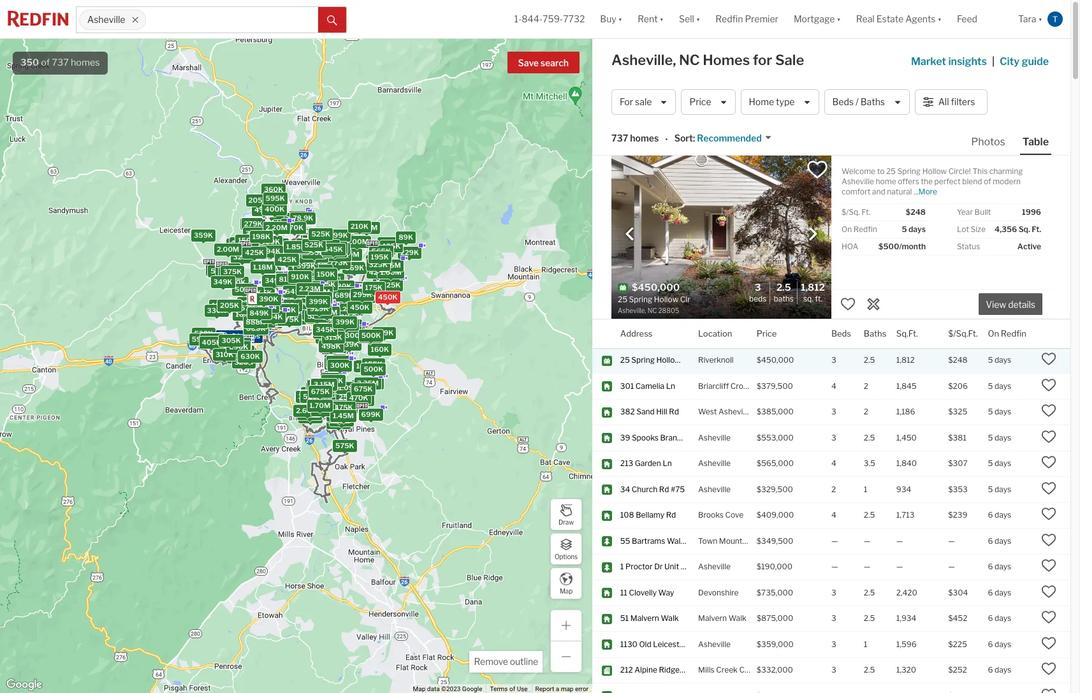 Task type: locate. For each thing, give the bounding box(es) containing it.
dr left '#7'
[[687, 536, 695, 546]]

1 horizontal spatial 1.75m
[[380, 261, 401, 270]]

rent ▾
[[638, 14, 664, 24]]

498k
[[266, 308, 285, 317], [321, 342, 341, 351]]

0 horizontal spatial 350k
[[289, 292, 308, 301]]

3.95m
[[298, 392, 320, 401]]

1.45m down 1.85m
[[291, 252, 312, 261]]

ft. right $/sq.
[[862, 207, 871, 217]]

4 favorite this home image from the top
[[1042, 507, 1057, 522]]

1 horizontal spatial 150k
[[317, 270, 335, 279]]

year
[[958, 207, 974, 217]]

1 vertical spatial 650k
[[256, 316, 276, 325]]

1 horizontal spatial 1,812
[[897, 356, 915, 365]]

2 malvern from the left
[[699, 614, 727, 624]]

way
[[659, 588, 675, 598]]

4 6 days from the top
[[989, 588, 1012, 598]]

1 vertical spatial 25
[[621, 356, 630, 365]]

favorite this home image for $239
[[1042, 507, 1057, 522]]

remove asheville image
[[132, 16, 139, 24]]

2 vertical spatial 205k
[[220, 301, 239, 310]]

270k up 190k on the left of page
[[323, 333, 342, 342]]

3 inside 3 beds
[[755, 282, 762, 293]]

6 days for $349,500
[[989, 536, 1012, 546]]

0 horizontal spatial 645k
[[285, 287, 305, 296]]

2 409k from the left
[[265, 276, 284, 285]]

ln right camelia
[[666, 381, 676, 391]]

1 vertical spatial redfin
[[854, 225, 878, 234]]

500k down 1.07m
[[336, 297, 355, 306]]

995k
[[257, 303, 276, 311]]

user photo image
[[1048, 11, 1064, 27]]

favorite this home image for $252
[[1042, 662, 1057, 677]]

553k
[[311, 239, 330, 247]]

modern
[[994, 177, 1021, 186]]

495k
[[305, 248, 324, 257]]

2.5 baths
[[774, 282, 794, 303]]

▾ for buy ▾
[[619, 14, 623, 24]]

465k
[[256, 246, 275, 255]]

1 4 from the top
[[832, 381, 837, 391]]

$553,000
[[757, 433, 794, 443]]

favorite this home image for $206
[[1042, 378, 1057, 393]]

heading
[[618, 282, 722, 316]]

2 favorite this home image from the top
[[1042, 378, 1057, 393]]

1 vertical spatial of
[[984, 177, 992, 186]]

7 6 from the top
[[989, 666, 994, 675]]

1,840
[[897, 459, 917, 469]]

0 vertical spatial on redfin
[[842, 225, 878, 234]]

homes inside the map region
[[237, 332, 260, 341]]

625k down 1.85m
[[282, 256, 301, 265]]

1 vertical spatial 799k
[[228, 340, 247, 349]]

3 6 from the top
[[989, 562, 994, 572]]

0 horizontal spatial 775k
[[260, 263, 279, 272]]

2 vertical spatial 849k
[[229, 340, 248, 349]]

days for $349,500
[[995, 536, 1012, 546]]

239k
[[342, 328, 361, 337]]

on up the hoa
[[842, 225, 852, 234]]

buy ▾
[[601, 14, 623, 24]]

865k up the 2.20m
[[262, 209, 281, 218]]

1,812 for 1,812 sq. ft.
[[801, 282, 826, 293]]

3 6 days from the top
[[989, 562, 1012, 572]]

1 vertical spatial rd
[[660, 485, 669, 494]]

1 horizontal spatial 610k
[[344, 327, 362, 336]]

0 vertical spatial homes
[[71, 57, 100, 68]]

1 horizontal spatial 519k
[[376, 277, 394, 286]]

5 6 from the top
[[989, 614, 994, 624]]

365k up 735k
[[327, 359, 346, 368]]

625k down 3 units
[[302, 288, 320, 297]]

favorite this home image for —
[[1042, 558, 1057, 574]]

0 vertical spatial ft.
[[862, 207, 871, 217]]

350k down 780k
[[289, 292, 308, 301]]

0 horizontal spatial 799k
[[228, 340, 247, 349]]

3 ▾ from the left
[[697, 14, 701, 24]]

blend
[[963, 177, 983, 186]]

ln for 213 garden ln
[[663, 459, 672, 469]]

310k down 305k
[[215, 350, 233, 359]]

baths
[[861, 97, 886, 107], [774, 294, 794, 303], [864, 328, 887, 338]]

5 days
[[902, 225, 926, 234], [989, 356, 1012, 365], [989, 381, 1012, 391], [989, 407, 1012, 417], [989, 433, 1012, 443], [989, 459, 1012, 469], [989, 485, 1012, 494]]

1.75m
[[303, 234, 324, 243], [380, 261, 401, 270]]

terms of use link
[[490, 686, 528, 693]]

519k up 225k
[[255, 206, 273, 215]]

homes inside 737 homes •
[[631, 133, 659, 144]]

323k
[[233, 253, 252, 262], [369, 261, 388, 269], [237, 305, 255, 314], [202, 334, 221, 343]]

rd right bellamy
[[666, 511, 676, 520]]

430k up 433k
[[265, 204, 284, 213]]

0 vertical spatial 420k
[[229, 240, 248, 249]]

205k up 225k
[[248, 196, 267, 205]]

525k
[[311, 230, 330, 239], [304, 240, 323, 249], [210, 266, 229, 275]]

0 vertical spatial 865k
[[262, 209, 281, 218]]

1 vertical spatial $248
[[949, 356, 968, 365]]

55
[[621, 536, 631, 546]]

1-844-759-7732
[[514, 14, 585, 24]]

0 vertical spatial 737
[[52, 57, 69, 68]]

5 days for $353
[[989, 485, 1012, 494]]

favorite button checkbox
[[807, 159, 829, 181]]

440k
[[369, 256, 388, 265]]

6 days for $409,000
[[989, 511, 1012, 520]]

sq. for 1,812
[[804, 294, 814, 303]]

1 horizontal spatial 565k
[[281, 256, 300, 265]]

1 horizontal spatial redfin
[[854, 225, 878, 234]]

asheville right west
[[719, 407, 752, 417]]

5 right $353
[[989, 485, 994, 494]]

5 down on redfin button
[[989, 356, 994, 365]]

1.60m
[[338, 250, 359, 259], [380, 268, 402, 277]]

2 4 from the top
[[832, 459, 837, 469]]

34 church rd #75
[[621, 485, 685, 494]]

0 horizontal spatial 600k
[[208, 265, 228, 274]]

1.50m
[[296, 243, 317, 251], [371, 244, 392, 253], [309, 266, 330, 275]]

1 ▾ from the left
[[619, 14, 623, 24]]

0 horizontal spatial 355k
[[271, 297, 290, 306]]

399k up 649k
[[335, 317, 355, 326]]

rd left "#75"
[[660, 485, 669, 494]]

homes for 737 homes •
[[631, 133, 659, 144]]

500k
[[336, 297, 355, 306], [361, 331, 381, 340], [364, 365, 383, 374]]

1 6 days from the top
[[989, 511, 1012, 520]]

2 ▾ from the left
[[660, 14, 664, 24]]

1.60m down 440k
[[380, 268, 402, 277]]

5 for $353
[[989, 485, 994, 494]]

None search field
[[146, 7, 318, 33]]

385k
[[251, 316, 270, 325]]

565k down 1.85m
[[281, 256, 300, 265]]

2.00m up 899k
[[217, 245, 239, 254]]

929k
[[310, 304, 329, 313]]

2 6 from the top
[[989, 536, 994, 546]]

1130
[[621, 640, 638, 649]]

4 ▾ from the left
[[837, 14, 841, 24]]

0 vertical spatial 599k
[[296, 262, 316, 271]]

5 favorite this home image from the top
[[1042, 558, 1057, 574]]

0 horizontal spatial of
[[41, 57, 50, 68]]

1 vertical spatial on redfin
[[989, 328, 1027, 338]]

150k
[[238, 236, 256, 245], [317, 270, 335, 279]]

all filters button
[[915, 89, 988, 115]]

6 6 days from the top
[[989, 640, 1012, 649]]

6 6 from the top
[[989, 640, 994, 649]]

0 horizontal spatial 435k
[[279, 274, 298, 283]]

365k up 280k
[[242, 293, 262, 302]]

0 vertical spatial 1.60m
[[338, 250, 359, 259]]

5 days for $307
[[989, 459, 1012, 469]]

775k down the 927k
[[329, 258, 348, 267]]

1 vertical spatial baths
[[774, 294, 794, 303]]

hollow inside the 'welcome to 25 spring hollow circle! this charming asheville home offers the perfect blend of modern comfort and natural ...'
[[923, 167, 948, 176]]

leicester
[[653, 640, 687, 649]]

5 days for $206
[[989, 381, 1012, 391]]

1 horizontal spatial 533k
[[246, 295, 265, 304]]

of for use
[[510, 686, 516, 693]]

homes right 350
[[71, 57, 100, 68]]

1 vertical spatial map
[[413, 686, 426, 693]]

2.5 up 3.5
[[864, 433, 876, 443]]

0 horizontal spatial homes
[[71, 57, 100, 68]]

315k up 585k
[[246, 228, 264, 237]]

for sale button
[[612, 89, 677, 115]]

redfin down view details
[[1002, 328, 1027, 338]]

380k
[[226, 278, 246, 287]]

this
[[973, 167, 988, 176]]

25 up '301' at bottom right
[[621, 356, 630, 365]]

25
[[887, 167, 896, 176], [621, 356, 630, 365]]

398k
[[299, 292, 318, 301]]

160k
[[371, 345, 389, 354]]

1.60m up the 869k
[[338, 250, 359, 259]]

beds left 2.5 baths
[[750, 294, 767, 303]]

map for map data ©2023 google
[[413, 686, 426, 693]]

1 horizontal spatial 75k
[[293, 215, 308, 224]]

3 4 from the top
[[832, 511, 837, 520]]

690k
[[292, 280, 311, 289], [326, 402, 346, 411]]

0 vertical spatial 25
[[887, 167, 896, 176]]

348k
[[336, 288, 355, 297], [257, 302, 276, 311]]

0 vertical spatial dr
[[687, 536, 695, 546]]

0 horizontal spatial 360k
[[264, 185, 283, 194]]

350 of 737 homes
[[20, 57, 100, 68]]

5 days right $206
[[989, 381, 1012, 391]]

1 horizontal spatial 849k
[[249, 309, 269, 318]]

map region
[[0, 0, 738, 694]]

dr inside 212 alpine ridge dr link
[[682, 666, 690, 675]]

6 favorite this home image from the top
[[1042, 610, 1057, 625]]

420k down 455k
[[241, 298, 260, 307]]

382
[[621, 407, 635, 417]]

google image
[[3, 677, 45, 694]]

1 vertical spatial 85k
[[257, 288, 272, 297]]

519k down 440k
[[376, 277, 394, 286]]

5 right $307
[[989, 459, 994, 469]]

$304
[[949, 588, 969, 598]]

5 6 days from the top
[[989, 614, 1012, 624]]

1 vertical spatial 360k
[[310, 382, 329, 391]]

rd inside 34 church rd #75 link
[[660, 485, 669, 494]]

4 for 2.5
[[832, 511, 837, 520]]

275k
[[239, 298, 258, 307]]

beds inside button
[[833, 97, 854, 107]]

sq. for 4,356
[[1019, 225, 1031, 234]]

2.5 right 3 beds in the right top of the page
[[777, 282, 792, 293]]

149k
[[356, 362, 374, 371]]

0 horizontal spatial 349k
[[213, 278, 232, 287]]

on redfin down view details
[[989, 328, 1027, 338]]

sq. up active at the right
[[1019, 225, 1031, 234]]

1 vertical spatial 500k
[[361, 331, 381, 340]]

walk left '#7'
[[667, 536, 685, 546]]

0 horizontal spatial ft.
[[816, 294, 823, 303]]

0 horizontal spatial spring
[[632, 356, 655, 365]]

remove outline
[[474, 656, 538, 667]]

comfort
[[842, 187, 871, 197]]

rd inside 108 bellamy rd link
[[666, 511, 676, 520]]

0 vertical spatial 355k
[[271, 297, 290, 306]]

rent ▾ button
[[638, 0, 664, 38]]

redfin left premier
[[716, 14, 744, 24]]

4 6 from the top
[[989, 588, 994, 598]]

549k up 929k
[[305, 292, 325, 301]]

crossing
[[731, 381, 763, 391]]

▾ right agents
[[938, 14, 942, 24]]

0 vertical spatial 460k
[[280, 296, 299, 305]]

799k
[[261, 298, 280, 307], [228, 340, 247, 349]]

7 6 days from the top
[[989, 666, 1012, 675]]

0 vertical spatial 360k
[[264, 185, 283, 194]]

1 horizontal spatial 460k
[[311, 385, 331, 394]]

beds
[[833, 97, 854, 107], [750, 294, 767, 303], [832, 328, 852, 338]]

301
[[621, 381, 634, 391]]

85k up 170k
[[291, 212, 306, 221]]

349k down "1.18m"
[[265, 276, 284, 285]]

rd
[[669, 407, 679, 417], [660, 485, 669, 494], [666, 511, 676, 520]]

$/sq.ft. button
[[949, 320, 978, 348]]

4 left 3.5
[[832, 459, 837, 469]]

3.5
[[864, 459, 876, 469]]

price up $450,000
[[757, 328, 777, 338]]

2 vertical spatial redfin
[[1002, 328, 1027, 338]]

5 days right $325
[[989, 407, 1012, 417]]

565k up 440k
[[371, 247, 391, 256]]

600k up 380k at the left top
[[208, 265, 228, 274]]

0 vertical spatial 600k
[[208, 265, 228, 274]]

1 vertical spatial homes
[[631, 133, 659, 144]]

2.5 for 1,450
[[864, 433, 876, 443]]

of
[[41, 57, 50, 68], [984, 177, 992, 186], [510, 686, 516, 693]]

430k down 995k
[[267, 314, 286, 323]]

5 right '$381'
[[989, 433, 994, 443]]

ft. inside 1,812 sq. ft.
[[816, 294, 823, 303]]

2.5 for 1,713
[[864, 511, 876, 520]]

ext
[[688, 433, 699, 443]]

map button
[[551, 568, 582, 600]]

$332,000
[[757, 666, 794, 675]]

3 favorite this home image from the top
[[1042, 429, 1057, 445]]

1 horizontal spatial on
[[989, 328, 1000, 338]]

51
[[621, 614, 629, 624]]

price button up ':'
[[682, 89, 736, 115]]

600k down '165k'
[[246, 324, 266, 333]]

1 vertical spatial 310k
[[215, 350, 233, 359]]

1 vertical spatial 355k
[[334, 317, 353, 325]]

beds left baths button
[[832, 328, 852, 338]]

795k up 1.28m
[[307, 279, 326, 288]]

420k down '393k'
[[229, 240, 248, 249]]

sq. inside 1,812 sq. ft.
[[804, 294, 814, 303]]

0 vertical spatial 500k
[[336, 297, 355, 306]]

malvern up #1
[[699, 614, 727, 624]]

212
[[621, 666, 633, 675]]

2 horizontal spatial homes
[[631, 133, 659, 144]]

150k down the 2.50m
[[317, 270, 335, 279]]

homes left the •
[[631, 133, 659, 144]]

0 vertical spatial 1,812
[[801, 282, 826, 293]]

329k
[[375, 329, 393, 338]]

625k
[[282, 256, 301, 265], [302, 288, 320, 297]]

0 horizontal spatial 25
[[621, 356, 630, 365]]

table
[[1023, 136, 1050, 148]]

days for $332,000
[[995, 666, 1012, 675]]

of right 350
[[41, 57, 50, 68]]

mills
[[699, 666, 715, 675]]

2.5 inside 2.5 baths
[[777, 282, 792, 293]]

favorite this home image
[[1042, 352, 1057, 367], [1042, 378, 1057, 393], [1042, 429, 1057, 445], [1042, 507, 1057, 522], [1042, 558, 1057, 574], [1042, 610, 1057, 625], [1042, 688, 1057, 694]]

1 horizontal spatial malvern
[[699, 614, 727, 624]]

photo of 25 spring hollow cir, asheville, nc 28805 image
[[612, 156, 832, 319]]

0 vertical spatial 849k
[[287, 244, 306, 253]]

0 horizontal spatial on
[[842, 225, 852, 234]]

days for $735,000
[[995, 588, 1012, 598]]

289k
[[278, 273, 297, 282]]

0 horizontal spatial $248
[[906, 207, 926, 217]]

1 favorite this home image from the top
[[1042, 352, 1057, 367]]

529k
[[307, 312, 326, 321]]

beds for beds / baths
[[833, 97, 854, 107]]

645k down 815k
[[285, 287, 305, 296]]

ft. for 4,356
[[1032, 225, 1042, 234]]

0 vertical spatial 700k
[[293, 292, 312, 301]]

1 left proctor
[[621, 562, 624, 572]]

599k up 383k at the top left of page
[[296, 262, 316, 271]]

ln inside "link"
[[666, 381, 676, 391]]

map inside button
[[560, 587, 573, 595]]

all
[[939, 97, 950, 107]]

6 for $409,000
[[989, 511, 994, 520]]

315k
[[246, 228, 264, 237], [318, 280, 336, 289], [289, 293, 307, 302], [324, 333, 342, 342]]

645k down the 927k
[[324, 245, 343, 254]]

1,812 right 2.5 baths
[[801, 282, 826, 293]]

0 vertical spatial beds
[[833, 97, 854, 107]]

737
[[52, 57, 69, 68], [612, 133, 629, 144]]

submit search image
[[327, 15, 338, 25]]

favorite this home image for $325
[[1042, 403, 1057, 419]]

0 vertical spatial 4
[[832, 381, 837, 391]]

walk up leicester
[[661, 614, 679, 624]]

rd for 108 bellamy rd
[[666, 511, 676, 520]]

days
[[909, 225, 926, 234], [995, 356, 1012, 365], [995, 381, 1012, 391], [995, 407, 1012, 417], [995, 433, 1012, 443], [995, 459, 1012, 469], [995, 485, 1012, 494], [995, 511, 1012, 520], [995, 536, 1012, 546], [995, 562, 1012, 572], [995, 588, 1012, 598], [995, 614, 1012, 624], [995, 640, 1012, 649], [995, 666, 1012, 675]]

rd for 34 church rd #75
[[660, 485, 669, 494]]

favorite this home image
[[841, 297, 856, 312], [1042, 403, 1057, 419], [1042, 455, 1057, 470], [1042, 481, 1057, 496], [1042, 533, 1057, 548], [1042, 584, 1057, 600], [1042, 636, 1057, 651], [1042, 662, 1057, 677]]

470k down '770k'
[[349, 394, 368, 403]]

asheville
[[87, 14, 125, 25], [842, 177, 875, 186], [719, 407, 752, 417], [699, 433, 731, 443], [699, 459, 731, 469], [699, 485, 731, 494], [699, 562, 731, 572], [699, 640, 731, 649]]

1.20m
[[380, 239, 401, 248], [296, 251, 317, 260], [312, 298, 333, 307], [316, 308, 337, 317]]

6 for $349,500
[[989, 536, 994, 546]]

1 vertical spatial 849k
[[249, 309, 269, 318]]

map for map
[[560, 587, 573, 595]]

737 down for
[[612, 133, 629, 144]]

1 horizontal spatial homes
[[237, 332, 260, 341]]

1 6 from the top
[[989, 511, 994, 520]]

0 vertical spatial 480k
[[255, 246, 275, 255]]

dr for ridge
[[682, 666, 690, 675]]

dr inside 55 bartrams walk dr #7 link
[[687, 536, 695, 546]]

0 horizontal spatial 480k
[[255, 246, 275, 255]]

$452
[[949, 614, 968, 624]]

redfin premier
[[716, 14, 779, 24]]

650k
[[322, 275, 341, 284], [256, 316, 276, 325]]

sand
[[637, 407, 655, 417]]

0 vertical spatial on
[[842, 225, 852, 234]]

1 horizontal spatial of
[[510, 686, 516, 693]]

for sale
[[620, 97, 652, 107]]

695k down 433k
[[268, 224, 287, 233]]

519k
[[255, 206, 273, 215], [376, 277, 394, 286]]

of left use on the bottom of the page
[[510, 686, 516, 693]]

5 days for $381
[[989, 433, 1012, 443]]

0 vertical spatial 1
[[864, 485, 868, 494]]

price button up $450,000
[[757, 320, 777, 348]]

1 vertical spatial 480k
[[318, 333, 338, 342]]

270k left 353k
[[205, 335, 224, 344]]

0 horizontal spatial 460k
[[280, 296, 299, 305]]

baths right /
[[861, 97, 886, 107]]

5 for $248
[[989, 356, 994, 365]]

view details button
[[979, 294, 1043, 315]]

1 vertical spatial 800k
[[361, 410, 380, 419]]

all filters
[[939, 97, 976, 107]]

350k down the 927k
[[326, 249, 345, 258]]

85k up 949k
[[257, 288, 272, 297]]

ft. for 1,812
[[816, 294, 823, 303]]

315k up 2.75m
[[318, 280, 336, 289]]

spring up 301 camelia ln
[[632, 356, 655, 365]]

5 days right $353
[[989, 485, 1012, 494]]

1,812 up 1,845
[[897, 356, 915, 365]]

▾ right tara
[[1039, 14, 1043, 24]]

homes for 3 homes
[[237, 332, 260, 341]]

2 6 days from the top
[[989, 536, 1012, 546]]

0 horizontal spatial 849k
[[229, 340, 248, 349]]

3 homes
[[231, 332, 260, 341]]

beds for "beds" button on the right of page
[[832, 328, 852, 338]]

270k up "160k"
[[375, 330, 393, 338]]

days for $565,000
[[995, 459, 1012, 469]]

1 409k from the left
[[265, 276, 284, 285]]

1 vertical spatial on
[[989, 328, 1000, 338]]

5 days right '$381'
[[989, 433, 1012, 443]]

107k
[[212, 301, 229, 310]]

mortgage ▾
[[794, 14, 841, 24]]

0 vertical spatial 875k
[[345, 283, 363, 292]]

asheville down the welcome on the right of the page
[[842, 177, 875, 186]]

470k up 495k
[[311, 235, 330, 244]]

6 ▾ from the left
[[1039, 14, 1043, 24]]

6 days for $875,000
[[989, 614, 1012, 624]]

hollow up the
[[923, 167, 948, 176]]

$248 up $206
[[949, 356, 968, 365]]

ln for 301 camelia ln
[[666, 381, 676, 391]]

walk down the devonshire
[[729, 614, 747, 624]]

155k
[[364, 360, 382, 369]]

1.18m
[[253, 263, 273, 272]]

355k up 449k
[[271, 297, 290, 306]]

213 garden ln link
[[621, 459, 687, 469]]

data
[[427, 686, 440, 693]]

610k down the 80k
[[344, 327, 362, 336]]

0 vertical spatial 625k
[[282, 256, 301, 265]]

2 horizontal spatial 470k
[[349, 394, 368, 403]]

1 horizontal spatial price
[[757, 328, 777, 338]]



Task type: describe. For each thing, give the bounding box(es) containing it.
55 bartrams walk dr #7
[[621, 536, 706, 546]]

323k down 585k
[[233, 253, 252, 262]]

2 horizontal spatial 565k
[[371, 247, 391, 256]]

2.75m
[[310, 290, 332, 299]]

2 vertical spatial 525k
[[210, 266, 229, 275]]

323k left 305k
[[202, 334, 221, 343]]

favorite button image
[[807, 159, 829, 181]]

1 vertical spatial 1
[[621, 562, 624, 572]]

108 bellamy rd link
[[621, 511, 687, 521]]

0 vertical spatial 435k
[[279, 274, 298, 283]]

redfin premier button
[[708, 0, 787, 38]]

7 favorite this home image from the top
[[1042, 688, 1057, 694]]

6 for $875,000
[[989, 614, 994, 624]]

1,450
[[897, 433, 917, 443]]

walk for malvern
[[661, 614, 679, 624]]

51 malvern walk
[[621, 614, 679, 624]]

794k
[[264, 313, 283, 322]]

days for $329,500
[[995, 485, 1012, 494]]

698k
[[329, 357, 348, 366]]

days for $875,000
[[995, 614, 1012, 624]]

1,812 for 1,812
[[897, 356, 915, 365]]

315k up 190k on the left of page
[[324, 333, 342, 342]]

330k up 340k
[[332, 282, 352, 291]]

0 horizontal spatial 565k
[[246, 323, 265, 332]]

condominiums
[[740, 666, 794, 675]]

330k up 294k
[[261, 237, 280, 246]]

0 horizontal spatial on redfin
[[842, 225, 878, 234]]

asheville down malvern walk
[[699, 640, 731, 649]]

mortgage ▾ button
[[794, 0, 841, 38]]

favorite this home image for $248
[[1042, 352, 1057, 367]]

real estate agents ▾
[[857, 14, 942, 24]]

0 vertical spatial 430k
[[265, 204, 284, 213]]

2.5 for 1,812
[[864, 356, 876, 365]]

0 vertical spatial 525k
[[311, 230, 330, 239]]

circle!
[[949, 167, 972, 176]]

asheville up brooks
[[699, 485, 731, 494]]

0 horizontal spatial 865k
[[262, 209, 281, 218]]

1 vertical spatial 470k
[[311, 235, 330, 244]]

rd inside 382 sand hill rd "link"
[[669, 407, 679, 417]]

the
[[921, 177, 933, 186]]

1 horizontal spatial 349k
[[265, 276, 284, 285]]

839k
[[277, 295, 296, 303]]

400k up "160k"
[[360, 332, 380, 341]]

7732
[[563, 14, 585, 24]]

0 vertical spatial 348k
[[336, 288, 355, 297]]

0 vertical spatial 795k
[[291, 261, 310, 270]]

1 horizontal spatial 875k
[[345, 283, 363, 292]]

home
[[749, 97, 775, 107]]

0 vertical spatial 205k
[[248, 196, 267, 205]]

6 for $190,000
[[989, 562, 994, 572]]

2 vertical spatial 500k
[[364, 365, 383, 374]]

2 vertical spatial baths
[[864, 328, 887, 338]]

bartrams
[[632, 536, 666, 546]]

6 for $735,000
[[989, 588, 994, 598]]

$252
[[949, 666, 968, 675]]

favorite this home image for —
[[1042, 533, 1057, 548]]

0 vertical spatial 175k
[[246, 229, 264, 237]]

6 days for $190,000
[[989, 562, 1012, 572]]

419k
[[257, 301, 275, 310]]

695k up 1.85m
[[284, 220, 303, 229]]

x-out this home image
[[866, 297, 882, 312]]

365k down 449k
[[261, 318, 280, 327]]

favorite this home image for $381
[[1042, 429, 1057, 445]]

days for $190,000
[[995, 562, 1012, 572]]

1 vertical spatial 610k
[[229, 353, 247, 362]]

2 horizontal spatial 270k
[[375, 330, 393, 338]]

creek
[[717, 666, 738, 675]]

guide
[[1022, 56, 1050, 68]]

sort
[[675, 133, 693, 144]]

549k up 105k
[[294, 301, 314, 310]]

0 horizontal spatial 1.60m
[[338, 250, 359, 259]]

mortgage ▾ button
[[787, 0, 849, 38]]

1 horizontal spatial 310k
[[336, 323, 354, 331]]

1 vertical spatial 600k
[[246, 324, 266, 333]]

765k
[[362, 410, 381, 419]]

real estate agents ▾ link
[[857, 0, 942, 38]]

323k up 888k
[[237, 305, 255, 314]]

1 horizontal spatial 270k
[[323, 333, 342, 342]]

0 horizontal spatial 650k
[[256, 316, 276, 325]]

baths inside button
[[861, 97, 886, 107]]

2,
[[688, 562, 694, 572]]

photos button
[[969, 135, 1021, 154]]

report a map error link
[[536, 686, 589, 693]]

1130 old leicester hwy #1
[[621, 640, 714, 649]]

1.09m
[[338, 383, 360, 392]]

6 days for $735,000
[[989, 588, 1012, 598]]

1 horizontal spatial price button
[[757, 320, 777, 348]]

next button image
[[807, 227, 820, 240]]

0 vertical spatial 799k
[[261, 298, 280, 307]]

1 vertical spatial 75k
[[262, 247, 276, 256]]

days for $409,000
[[995, 511, 1012, 520]]

1 vertical spatial 399k
[[309, 297, 328, 306]]

739k
[[229, 340, 247, 349]]

1 vertical spatial 533k
[[194, 329, 213, 338]]

rent
[[638, 14, 658, 24]]

1 horizontal spatial 360k
[[310, 382, 329, 391]]

4.35m
[[359, 379, 381, 388]]

2.5 for 1,320
[[864, 666, 876, 675]]

6 for $332,000
[[989, 666, 994, 675]]

1 horizontal spatial 645k
[[324, 245, 343, 254]]

0 vertical spatial 1.75m
[[303, 234, 324, 243]]

400k up 433k
[[265, 205, 284, 214]]

0 horizontal spatial 800k
[[285, 284, 304, 293]]

0 horizontal spatial hollow
[[657, 356, 681, 365]]

0 horizontal spatial 519k
[[255, 206, 273, 215]]

real estate agents ▾ button
[[849, 0, 950, 38]]

2 vertical spatial 399k
[[335, 317, 355, 326]]

days for $450,000
[[995, 356, 1012, 365]]

5 up $500/month
[[902, 225, 908, 234]]

asheville left the remove asheville image
[[87, 14, 125, 25]]

280k
[[235, 307, 254, 316]]

▾ for rent ▾
[[660, 14, 664, 24]]

770k
[[354, 382, 373, 390]]

301 camelia ln
[[621, 381, 676, 391]]

town mountain preserve
[[699, 536, 787, 546]]

0 horizontal spatial 348k
[[257, 302, 276, 311]]

1 proctor dr unit 1, 2, 3 link
[[621, 562, 701, 573]]

0 horizontal spatial 737
[[52, 57, 69, 68]]

5 for $307
[[989, 459, 994, 469]]

1 vertical spatial beds
[[750, 294, 767, 303]]

1 horizontal spatial 480k
[[318, 333, 338, 342]]

on redfin button
[[989, 320, 1027, 348]]

dr for walk
[[687, 536, 695, 546]]

view
[[986, 299, 1007, 310]]

5 days for $325
[[989, 407, 1012, 417]]

365k down 959k
[[315, 327, 334, 336]]

1 vertical spatial 1.45m
[[333, 411, 354, 420]]

1 vertical spatial 175k
[[365, 283, 383, 292]]

$239
[[949, 511, 968, 520]]

6 for $359,000
[[989, 640, 994, 649]]

▾ for mortgage ▾
[[837, 14, 841, 24]]

on inside on redfin button
[[989, 328, 1000, 338]]

1 horizontal spatial 355k
[[334, 317, 353, 325]]

530k
[[302, 390, 321, 399]]

80k
[[335, 313, 350, 322]]

0 vertical spatial 610k
[[344, 327, 362, 336]]

330k down the 1.03m
[[325, 293, 344, 302]]

1 vertical spatial 700k
[[305, 393, 324, 402]]

asheville right 2,
[[699, 562, 731, 572]]

1 for $329,500
[[864, 485, 868, 494]]

1 vertical spatial 435k
[[322, 392, 342, 401]]

2,420
[[897, 588, 918, 598]]

4,356
[[995, 225, 1018, 234]]

2 vertical spatial 700k
[[340, 402, 360, 411]]

4 for 2
[[832, 381, 837, 391]]

2.5 for 1,934
[[864, 614, 876, 624]]

3 units
[[294, 279, 318, 288]]

favorite this home image for $307
[[1042, 455, 1057, 470]]

save search button
[[508, 52, 580, 73]]

1 horizontal spatial 775k
[[329, 258, 348, 267]]

5 for $381
[[989, 433, 994, 443]]

favorite this home image for $304
[[1042, 584, 1057, 600]]

1 horizontal spatial 690k
[[326, 402, 346, 411]]

888k
[[246, 318, 265, 327]]

days for $359,000
[[995, 640, 1012, 649]]

old
[[640, 640, 652, 649]]

1 malvern from the left
[[631, 614, 660, 624]]

hwy
[[689, 640, 705, 649]]

1 vertical spatial 685k
[[299, 298, 318, 307]]

959k
[[309, 313, 328, 322]]

1 horizontal spatial ft.
[[862, 207, 871, 217]]

0 vertical spatial 685k
[[286, 284, 305, 293]]

400k down 190k on the left of page
[[327, 356, 347, 365]]

11
[[621, 588, 628, 598]]

1 vertical spatial 150k
[[317, 270, 335, 279]]

0 vertical spatial 895k
[[320, 242, 339, 251]]

and
[[873, 187, 886, 197]]

1 horizontal spatial 498k
[[321, 342, 341, 351]]

1 horizontal spatial 2.00m
[[346, 237, 368, 246]]

$349,500
[[757, 536, 794, 546]]

$565,000
[[757, 459, 794, 469]]

330k right 495k
[[328, 244, 347, 253]]

715k
[[320, 386, 338, 395]]

0 horizontal spatial 875k
[[245, 319, 264, 327]]

353k
[[228, 342, 247, 351]]

0 horizontal spatial price button
[[682, 89, 736, 115]]

330k left 280k
[[207, 306, 226, 315]]

favorite this home image for $353
[[1042, 481, 1057, 496]]

$/sq.ft.
[[949, 328, 978, 338]]

0 horizontal spatial 690k
[[292, 280, 311, 289]]

559k
[[330, 251, 349, 259]]

370k
[[307, 312, 326, 321]]

695k up 105k
[[292, 298, 311, 307]]

2.5 for 2,420
[[864, 588, 876, 598]]

of inside the 'welcome to 25 spring hollow circle! this charming asheville home offers the perfect blend of modern comfort and natural ...'
[[984, 177, 992, 186]]

1 vertical spatial spring
[[632, 356, 655, 365]]

previous button image
[[624, 227, 637, 240]]

1 vertical spatial 350k
[[289, 292, 308, 301]]

1 vertical spatial 460k
[[311, 385, 331, 394]]

198k
[[252, 232, 270, 241]]

1 horizontal spatial $248
[[949, 356, 968, 365]]

0 horizontal spatial 85k
[[257, 288, 272, 297]]

spring inside the 'welcome to 25 spring hollow circle! this charming asheville home offers the perfect blend of modern comfort and natural ...'
[[898, 167, 921, 176]]

297k
[[342, 305, 361, 314]]

view details
[[986, 299, 1036, 310]]

910k
[[291, 272, 309, 281]]

sell ▾
[[680, 14, 701, 24]]

735k
[[323, 374, 342, 383]]

1 horizontal spatial 865k
[[301, 412, 320, 421]]

1.28m
[[309, 288, 330, 297]]

5 ▾ from the left
[[938, 14, 942, 24]]

1 vertical spatial 645k
[[285, 287, 305, 296]]

1 vertical spatial 420k
[[241, 298, 260, 307]]

424k
[[265, 204, 284, 213]]

1 vertical spatial 430k
[[267, 314, 286, 323]]

2.23m
[[299, 285, 320, 294]]

25 inside the 'welcome to 25 spring hollow circle! this charming asheville home offers the perfect blend of modern comfort and natural ...'
[[887, 167, 896, 176]]

1 for $359,000
[[864, 640, 868, 649]]

asheville inside the 'welcome to 25 spring hollow circle! this charming asheville home offers the perfect blend of modern comfort and natural ...'
[[842, 177, 875, 186]]

170k
[[286, 223, 303, 232]]

229k
[[400, 248, 419, 257]]

365k down 297k
[[340, 321, 359, 330]]

1 horizontal spatial 439k
[[340, 340, 359, 349]]

favorite this home image for $225
[[1042, 636, 1057, 651]]

6 days for $359,000
[[989, 640, 1012, 649]]

$190,000
[[757, 562, 793, 572]]

year built
[[958, 207, 992, 217]]

39
[[621, 433, 631, 443]]

5 days up $500/month
[[902, 225, 926, 234]]

▾ for tara ▾
[[1039, 14, 1043, 24]]

630k
[[240, 352, 260, 361]]

favorite this home image for $452
[[1042, 610, 1057, 625]]

5 days for $248
[[989, 356, 1012, 365]]

330k up the 80k
[[333, 302, 352, 311]]

▾ for sell ▾
[[697, 14, 701, 24]]

6 days for $332,000
[[989, 666, 1012, 675]]

5 for $325
[[989, 407, 994, 417]]

$875,000
[[757, 614, 794, 624]]

asheville down west
[[699, 433, 731, 443]]

585k
[[232, 239, 251, 247]]

737 inside 737 homes •
[[612, 133, 629, 144]]

1 horizontal spatial 85k
[[291, 212, 306, 221]]

$/sq. ft.
[[842, 207, 871, 217]]

$206
[[949, 381, 968, 391]]

sq.ft.
[[897, 328, 918, 338]]

1 vertical spatial 599k
[[301, 275, 321, 284]]

1,713
[[897, 511, 915, 520]]

422k
[[265, 204, 284, 213]]

780k
[[291, 280, 310, 288]]

1,934
[[897, 614, 917, 624]]

4 for 3.5
[[832, 459, 837, 469]]

garden
[[635, 459, 662, 469]]

393k
[[245, 229, 264, 238]]

975k
[[293, 244, 312, 253]]

400k down 422k
[[276, 218, 295, 227]]

323k down 135k
[[369, 261, 388, 269]]

0 horizontal spatial 270k
[[205, 335, 224, 344]]

1.70m
[[309, 401, 330, 410]]

asheville down ext
[[699, 459, 731, 469]]

0 vertical spatial 1.45m
[[291, 252, 312, 261]]

5 for $206
[[989, 381, 994, 391]]

days for $553,000
[[995, 433, 1012, 443]]

0 horizontal spatial 150k
[[238, 236, 256, 245]]

315k down 780k
[[289, 293, 307, 302]]

0 horizontal spatial 498k
[[266, 308, 285, 317]]

1 vertical spatial dr
[[655, 562, 663, 572]]

0 horizontal spatial 895k
[[281, 274, 300, 283]]

of for 737
[[41, 57, 50, 68]]

0 horizontal spatial 2.00m
[[217, 245, 239, 254]]

1 vertical spatial price
[[757, 328, 777, 338]]

walk for bartrams
[[667, 536, 685, 546]]

welcome
[[842, 167, 876, 176]]



Task type: vqa. For each thing, say whether or not it's contained in the screenshot.
right The /100
no



